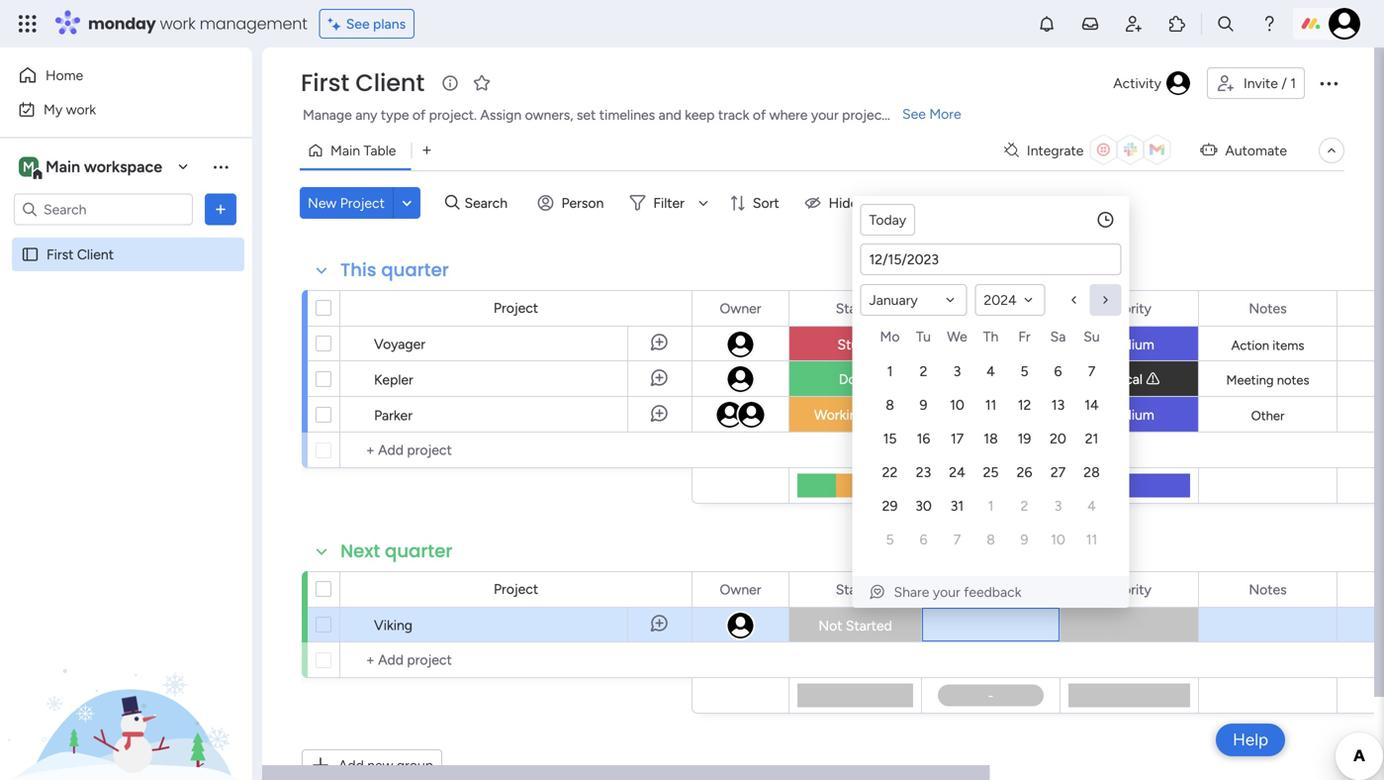 Task type: locate. For each thing, give the bounding box(es) containing it.
11 for the leftmost 11 button
[[986, 396, 997, 413]]

1 vertical spatial 11 button
[[1077, 525, 1107, 554]]

medium
[[1105, 336, 1155, 353], [1105, 406, 1155, 423]]

0 vertical spatial 3
[[954, 363, 961, 380]]

invite
[[1244, 75, 1279, 92]]

0 vertical spatial 5 button
[[1010, 356, 1040, 386]]

due date right the share
[[963, 581, 1019, 598]]

main for main table
[[331, 142, 360, 159]]

due date field up "th"
[[958, 297, 1024, 319]]

10 button up 17 "button"
[[943, 390, 973, 420]]

share your feedback
[[894, 584, 1022, 600]]

11 down 28
[[1087, 531, 1098, 548]]

sort button
[[722, 187, 792, 219]]

0 vertical spatial 5
[[1021, 363, 1029, 380]]

1 horizontal spatial 1
[[988, 497, 994, 514]]

6 button down 30 button
[[909, 525, 939, 554]]

2 down 26 'button'
[[1021, 497, 1029, 514]]

10 for right 10 "button"
[[1051, 531, 1066, 548]]

1 horizontal spatial 8
[[987, 531, 996, 548]]

5 button down 29 button
[[876, 525, 905, 554]]

1 vertical spatial 10
[[1051, 531, 1066, 548]]

2 down the tuesday element
[[920, 363, 928, 380]]

/
[[1282, 75, 1288, 92]]

0 vertical spatial due date field
[[958, 297, 1024, 319]]

first client up the any
[[301, 66, 425, 99]]

see inside button
[[346, 15, 370, 32]]

first inside list box
[[47, 246, 74, 263]]

work right monday
[[160, 12, 196, 35]]

10 button down '27'
[[1044, 525, 1074, 554]]

Owner field
[[715, 297, 767, 319], [715, 579, 767, 600]]

0 vertical spatial column information image
[[1033, 300, 1049, 316]]

status field up stuck
[[831, 297, 881, 319]]

8
[[886, 396, 895, 413], [987, 531, 996, 548]]

main table
[[331, 142, 396, 159]]

0 vertical spatial owner
[[720, 300, 762, 317]]

1 due date from the top
[[963, 300, 1019, 317]]

0 horizontal spatial column information image
[[896, 582, 912, 597]]

1 vertical spatial first client
[[47, 246, 114, 263]]

date up "th"
[[992, 300, 1019, 317]]

0 horizontal spatial 5
[[886, 531, 894, 548]]

0 horizontal spatial 7 button
[[943, 525, 973, 554]]

1 of from the left
[[413, 106, 426, 123]]

1 right /
[[1291, 75, 1297, 92]]

24
[[950, 464, 966, 481]]

11 button down the dec 15
[[977, 390, 1006, 420]]

Next quarter field
[[336, 538, 458, 564]]

1 vertical spatial notes field
[[1245, 579, 1292, 600]]

see for see more
[[903, 105, 926, 122]]

0 vertical spatial due date
[[963, 300, 1019, 317]]

column information image
[[896, 300, 912, 316]]

quarter right the this
[[381, 257, 449, 283]]

dec down dec 22
[[972, 371, 995, 387]]

2 status field from the top
[[831, 579, 881, 600]]

0 horizontal spatial 2
[[920, 363, 928, 380]]

2 notes from the top
[[1250, 581, 1288, 598]]

0 vertical spatial 6 button
[[1044, 356, 1074, 386]]

first client
[[301, 66, 425, 99], [47, 246, 114, 263]]

monday work management
[[88, 12, 308, 35]]

7 left 'critical'
[[1089, 363, 1096, 380]]

1 due date field from the top
[[958, 297, 1024, 319]]

1 down monday element
[[888, 363, 893, 380]]

6 down saturday element
[[1055, 363, 1063, 380]]

january button
[[861, 284, 968, 316]]

options image
[[1318, 71, 1341, 95], [1310, 573, 1323, 606]]

0 horizontal spatial 1 button
[[876, 356, 905, 386]]

6 for 6 button to the left
[[920, 531, 928, 548]]

set
[[577, 106, 596, 123]]

tu
[[917, 328, 931, 345]]

see left plans
[[346, 15, 370, 32]]

8 button
[[876, 390, 905, 420], [977, 525, 1006, 554]]

15 down the it
[[884, 430, 897, 447]]

0 vertical spatial due
[[963, 300, 988, 317]]

11 for bottommost 11 button
[[1087, 531, 1098, 548]]

meeting
[[1227, 372, 1274, 388]]

of
[[413, 106, 426, 123], [753, 106, 766, 123]]

0 vertical spatial your
[[812, 106, 839, 123]]

wednesday element
[[941, 325, 975, 354]]

options image
[[211, 199, 231, 219], [761, 292, 775, 325], [761, 573, 775, 606]]

4 down dec 22
[[987, 363, 996, 380]]

4 button down dec 22
[[977, 356, 1006, 386]]

4
[[987, 363, 996, 380], [1088, 497, 1097, 514]]

22 button
[[876, 457, 905, 487]]

Date field
[[862, 244, 1121, 274]]

first
[[301, 66, 350, 99], [47, 246, 74, 263]]

0 horizontal spatial 3 button
[[943, 356, 973, 386]]

1 vertical spatial 9
[[1021, 531, 1029, 548]]

this quarter
[[341, 257, 449, 283]]

manage any type of project. assign owners, set timelines and keep track of where your project stands.
[[303, 106, 935, 123]]

due date field right the share
[[958, 579, 1024, 600]]

1 medium from the top
[[1105, 336, 1155, 353]]

0 horizontal spatial 8 button
[[876, 390, 905, 420]]

see
[[346, 15, 370, 32], [903, 105, 926, 122]]

quarter inside field
[[381, 257, 449, 283]]

+ Add project text field
[[350, 439, 683, 462]]

owner field for bottom options icon
[[715, 579, 767, 600]]

16 right 15 button
[[917, 430, 931, 447]]

1 vertical spatial priority field
[[1103, 579, 1157, 600]]

11
[[986, 396, 997, 413], [1087, 531, 1098, 548]]

medium for parker
[[1105, 406, 1155, 423]]

11 down the dec 15
[[986, 396, 997, 413]]

16
[[998, 407, 1011, 423], [917, 430, 931, 447]]

11 button down 28
[[1077, 525, 1107, 554]]

10 up 17 "button"
[[950, 396, 965, 413]]

status up stuck
[[836, 300, 876, 317]]

0 vertical spatial 22
[[997, 337, 1012, 352]]

1 button
[[876, 356, 905, 386], [977, 491, 1006, 521]]

parker
[[374, 407, 413, 424]]

30 button
[[909, 491, 939, 521]]

feedback
[[964, 584, 1022, 600]]

2 vertical spatial project
[[494, 581, 539, 597]]

6 button down saturday element
[[1044, 356, 1074, 386]]

new
[[308, 195, 337, 211]]

0 vertical spatial 7 button
[[1077, 356, 1107, 386]]

friday element
[[1008, 325, 1042, 354]]

0 horizontal spatial client
[[77, 246, 114, 263]]

0 horizontal spatial 2 button
[[909, 356, 939, 386]]

1 vertical spatial 2
[[1021, 497, 1029, 514]]

arrow down image
[[692, 191, 716, 215]]

column information image
[[1033, 300, 1049, 316], [896, 582, 912, 597]]

main workspace
[[46, 157, 162, 176]]

first right public board image
[[47, 246, 74, 263]]

17
[[951, 430, 964, 447]]

5
[[1021, 363, 1029, 380], [886, 531, 894, 548]]

main inside button
[[331, 142, 360, 159]]

main inside workspace selection element
[[46, 157, 80, 176]]

2 notes field from the top
[[1245, 579, 1292, 600]]

28
[[1084, 464, 1100, 481]]

0 vertical spatial 1
[[1291, 75, 1297, 92]]

work for my
[[66, 101, 96, 118]]

2024
[[984, 292, 1017, 308]]

1 vertical spatial due date
[[963, 581, 1019, 598]]

1 horizontal spatial 11
[[1087, 531, 1098, 548]]

1 horizontal spatial work
[[160, 12, 196, 35]]

critical ⚠️️
[[1099, 371, 1161, 388]]

0 vertical spatial 4
[[987, 363, 996, 380]]

due right the share
[[963, 581, 988, 598]]

2 owner field from the top
[[715, 579, 767, 600]]

First Client field
[[296, 66, 430, 99]]

1 notes field from the top
[[1245, 297, 1292, 319]]

0 vertical spatial 8
[[886, 396, 895, 413]]

column information image for due date
[[1033, 300, 1049, 316]]

1 notes from the top
[[1250, 300, 1288, 317]]

1 vertical spatial work
[[66, 101, 96, 118]]

1 date from the top
[[992, 300, 1019, 317]]

dapulse integrations image
[[1005, 143, 1019, 158]]

1 horizontal spatial 1 button
[[977, 491, 1006, 521]]

collapse board header image
[[1324, 143, 1340, 158]]

7
[[1089, 363, 1096, 380], [954, 531, 961, 548]]

8 right on
[[886, 396, 895, 413]]

option
[[0, 237, 252, 241]]

2 button down the tuesday element
[[909, 356, 939, 386]]

project.
[[429, 106, 477, 123]]

it
[[888, 406, 897, 423]]

1 horizontal spatial 5 button
[[1010, 356, 1040, 386]]

due for first the due date "field"
[[963, 300, 988, 317]]

dec for dec 16
[[972, 407, 995, 423]]

3 button
[[943, 356, 973, 386], [1044, 491, 1074, 521]]

15 up 12 "button"
[[998, 371, 1011, 387]]

0 vertical spatial 6
[[1055, 363, 1063, 380]]

1 vertical spatial 2 button
[[1010, 491, 1040, 521]]

0 horizontal spatial 10
[[950, 396, 965, 413]]

quarter right next
[[385, 538, 453, 564]]

0 vertical spatial 15
[[998, 371, 1011, 387]]

hide button
[[797, 187, 870, 219]]

1 vertical spatial 5
[[886, 531, 894, 548]]

not started
[[819, 617, 893, 634]]

search everything image
[[1217, 14, 1236, 34]]

action
[[1232, 338, 1270, 353]]

work right the my at the left top of page
[[66, 101, 96, 118]]

Priority field
[[1103, 297, 1157, 319], [1103, 579, 1157, 600]]

work inside my work button
[[66, 101, 96, 118]]

0 vertical spatial quarter
[[381, 257, 449, 283]]

dec up 18 button
[[972, 407, 995, 423]]

dec for dec 22
[[971, 337, 994, 352]]

workspace options image
[[211, 157, 231, 176]]

3 down '27'
[[1055, 497, 1062, 514]]

1 vertical spatial 1
[[888, 363, 893, 380]]

Search field
[[460, 189, 519, 217]]

1 vertical spatial 15
[[884, 430, 897, 447]]

0 horizontal spatial your
[[812, 106, 839, 123]]

your right the share
[[933, 584, 961, 600]]

mo
[[881, 328, 900, 345]]

10 down '27'
[[1051, 531, 1066, 548]]

main
[[331, 142, 360, 159], [46, 157, 80, 176]]

due date for second the due date "field" from the top of the page
[[963, 581, 1019, 598]]

1 horizontal spatial 4
[[1088, 497, 1097, 514]]

status up not started
[[836, 581, 876, 598]]

1 horizontal spatial 22
[[997, 337, 1012, 352]]

5 button down friday element on the right of the page
[[1010, 356, 1040, 386]]

2 for the topmost the 2 'button'
[[920, 363, 928, 380]]

main right workspace image
[[46, 157, 80, 176]]

management
[[200, 12, 308, 35]]

1 due from the top
[[963, 300, 988, 317]]

0 vertical spatial 11
[[986, 396, 997, 413]]

1 vertical spatial first
[[47, 246, 74, 263]]

invite / 1
[[1244, 75, 1297, 92]]

status
[[836, 300, 876, 317], [836, 581, 876, 598]]

Status field
[[831, 297, 881, 319], [831, 579, 881, 600]]

1 vertical spatial dec
[[972, 371, 995, 387]]

quarter for this quarter
[[381, 257, 449, 283]]

Notes field
[[1245, 297, 1292, 319], [1245, 579, 1292, 600]]

date right the share
[[992, 581, 1019, 598]]

dec 22
[[971, 337, 1012, 352]]

6 down 30 button
[[920, 531, 928, 548]]

7 button down 31 button
[[943, 525, 973, 554]]

workspace image
[[19, 156, 39, 178]]

su
[[1084, 328, 1100, 345]]

3 button down '27'
[[1044, 491, 1074, 521]]

medium up critical ⚠️️
[[1105, 336, 1155, 353]]

1 vertical spatial column information image
[[896, 582, 912, 597]]

7 down 31
[[954, 531, 961, 548]]

1 vertical spatial priority
[[1108, 581, 1152, 598]]

table
[[364, 142, 396, 159]]

22 up 29
[[883, 464, 898, 481]]

2 status from the top
[[836, 581, 876, 598]]

0 vertical spatial status field
[[831, 297, 881, 319]]

track
[[719, 106, 750, 123]]

1 vertical spatial status
[[836, 581, 876, 598]]

1 vertical spatial 4
[[1088, 497, 1097, 514]]

filter
[[654, 195, 685, 211]]

due up "th"
[[963, 300, 988, 317]]

1 horizontal spatial 10 button
[[1044, 525, 1074, 554]]

9 right the it
[[920, 396, 928, 413]]

2 due from the top
[[963, 581, 988, 598]]

due date
[[963, 300, 1019, 317], [963, 581, 1019, 598]]

3 button down wednesday element
[[943, 356, 973, 386]]

1 horizontal spatial main
[[331, 142, 360, 159]]

8 button up 15 button
[[876, 390, 905, 420]]

0 horizontal spatial 8
[[886, 396, 895, 413]]

first client right public board image
[[47, 246, 114, 263]]

11 button
[[977, 390, 1006, 420], [1077, 525, 1107, 554]]

9 button right the it
[[909, 390, 939, 420]]

0 horizontal spatial see
[[346, 15, 370, 32]]

select product image
[[18, 14, 38, 34]]

6
[[1055, 363, 1063, 380], [920, 531, 928, 548]]

2 medium from the top
[[1105, 406, 1155, 423]]

1 horizontal spatial column information image
[[1033, 300, 1049, 316]]

first up the manage
[[301, 66, 350, 99]]

0 vertical spatial owner field
[[715, 297, 767, 319]]

1 vertical spatial 3
[[1055, 497, 1062, 514]]

7 button down sunday element
[[1077, 356, 1107, 386]]

0 horizontal spatial main
[[46, 157, 80, 176]]

of right type
[[413, 106, 426, 123]]

1 horizontal spatial your
[[933, 584, 961, 600]]

1 vertical spatial 10 button
[[1044, 525, 1074, 554]]

due for second the due date "field" from the top of the page
[[963, 581, 988, 598]]

1 owner field from the top
[[715, 297, 767, 319]]

1 horizontal spatial 8 button
[[977, 525, 1006, 554]]

5 down 29 button
[[886, 531, 894, 548]]

0 horizontal spatial 11
[[986, 396, 997, 413]]

3 dec from the top
[[972, 407, 995, 423]]

0 horizontal spatial 16
[[917, 430, 931, 447]]

quarter inside field
[[385, 538, 453, 564]]

0 horizontal spatial work
[[66, 101, 96, 118]]

stands.
[[891, 106, 935, 123]]

9 up feedback
[[1021, 531, 1029, 548]]

row group containing 1
[[874, 354, 1109, 556]]

1 vertical spatial client
[[77, 246, 114, 263]]

1 vertical spatial status field
[[831, 579, 881, 600]]

grid
[[874, 325, 1109, 556]]

4 button down 28
[[1077, 491, 1107, 521]]

1 button down monday element
[[876, 356, 905, 386]]

Due date field
[[958, 297, 1024, 319], [958, 579, 1024, 600]]

1
[[1291, 75, 1297, 92], [888, 363, 893, 380], [988, 497, 994, 514]]

this
[[341, 257, 377, 283]]

0 horizontal spatial 7
[[954, 531, 961, 548]]

see more link
[[901, 104, 964, 124]]

project for this quarter
[[494, 299, 539, 316]]

0 vertical spatial see
[[346, 15, 370, 32]]

16 left 12
[[998, 407, 1011, 423]]

1 status from the top
[[836, 300, 876, 317]]

0 vertical spatial 9
[[920, 396, 928, 413]]

client down search in workspace field
[[77, 246, 114, 263]]

10 button
[[943, 390, 973, 420], [1044, 525, 1074, 554]]

1 horizontal spatial of
[[753, 106, 766, 123]]

5 down friday element on the right of the page
[[1021, 363, 1029, 380]]

1 dec from the top
[[971, 337, 994, 352]]

see left more
[[903, 105, 926, 122]]

8 up 'share your feedback' "link"
[[987, 531, 996, 548]]

1 horizontal spatial 9
[[1021, 531, 1029, 548]]

your right where
[[812, 106, 839, 123]]

client up type
[[356, 66, 425, 99]]

1 horizontal spatial 11 button
[[1077, 525, 1107, 554]]

medium down critical ⚠️️
[[1105, 406, 1155, 423]]

2 button down 26 'button'
[[1010, 491, 1040, 521]]

0 horizontal spatial 11 button
[[977, 390, 1006, 420]]

grid containing mo
[[874, 325, 1109, 556]]

0 vertical spatial notes field
[[1245, 297, 1292, 319]]

16 button
[[909, 424, 939, 453]]

dec
[[971, 337, 994, 352], [972, 371, 995, 387], [972, 407, 995, 423]]

0 vertical spatial first client
[[301, 66, 425, 99]]

status for second status field from the bottom
[[836, 300, 876, 317]]

row group
[[874, 354, 1109, 556]]

16 inside "button"
[[917, 430, 931, 447]]

9 button up feedback
[[1010, 525, 1040, 554]]

2 priority from the top
[[1108, 581, 1152, 598]]

workspace selection element
[[19, 155, 165, 181]]

1 vertical spatial 22
[[883, 464, 898, 481]]

dec right 'we' in the right top of the page
[[971, 337, 994, 352]]

4 down 28
[[1088, 497, 1097, 514]]

3 down wednesday element
[[954, 363, 961, 380]]

21
[[1086, 430, 1099, 447]]

2024 button
[[975, 284, 1046, 316]]

january
[[870, 292, 918, 308]]

main for main workspace
[[46, 157, 80, 176]]

notifications image
[[1037, 14, 1057, 34]]

18 button
[[977, 424, 1006, 453]]

menu image
[[882, 193, 902, 213]]

2 for the bottom the 2 'button'
[[1021, 497, 1029, 514]]

8 button up 'share your feedback' "link"
[[977, 525, 1006, 554]]

where
[[770, 106, 808, 123]]

This quarter field
[[336, 257, 454, 283]]

2 dec from the top
[[972, 371, 995, 387]]

1 vertical spatial quarter
[[385, 538, 453, 564]]

due date for first the due date "field"
[[963, 300, 1019, 317]]

0 horizontal spatial 9 button
[[909, 390, 939, 420]]

2 due date field from the top
[[958, 579, 1024, 600]]

type
[[381, 106, 409, 123]]

status field up not started
[[831, 579, 881, 600]]

see for see plans
[[346, 15, 370, 32]]

due date up "th"
[[963, 300, 1019, 317]]

2 owner from the top
[[720, 581, 762, 598]]

1 button right 31 button
[[977, 491, 1006, 521]]

6 for the top 6 button
[[1055, 363, 1063, 380]]

voyager
[[374, 336, 426, 352]]

29
[[883, 497, 898, 514]]

monday element
[[874, 325, 907, 354]]

project
[[340, 195, 385, 211], [494, 299, 539, 316], [494, 581, 539, 597]]

1 vertical spatial medium
[[1105, 406, 1155, 423]]

1 for top 1 button
[[888, 363, 893, 380]]

22 left the fr
[[997, 337, 1012, 352]]

0 vertical spatial date
[[992, 300, 1019, 317]]

2 due date from the top
[[963, 581, 1019, 598]]

timelines
[[600, 106, 655, 123]]

1 right 31 button
[[988, 497, 994, 514]]

sunday element
[[1076, 325, 1109, 354]]

of right track
[[753, 106, 766, 123]]

main left table
[[331, 142, 360, 159]]

0 horizontal spatial 5 button
[[876, 525, 905, 554]]



Task type: vqa. For each thing, say whether or not it's contained in the screenshot.


Task type: describe. For each thing, give the bounding box(es) containing it.
public board image
[[21, 245, 40, 264]]

1 priority from the top
[[1108, 300, 1152, 317]]

1 status field from the top
[[831, 297, 881, 319]]

13 button
[[1044, 390, 1074, 420]]

0 vertical spatial 1 button
[[876, 356, 905, 386]]

0 vertical spatial 3 button
[[943, 356, 973, 386]]

0 vertical spatial options image
[[1318, 71, 1341, 95]]

quarter for next quarter
[[385, 538, 453, 564]]

invite members image
[[1124, 14, 1144, 34]]

0 vertical spatial 7
[[1089, 363, 1096, 380]]

project
[[843, 106, 887, 123]]

31 button
[[943, 491, 973, 521]]

0 vertical spatial options image
[[211, 199, 231, 219]]

22 inside button
[[883, 464, 898, 481]]

8 for top the 8 button
[[886, 396, 895, 413]]

1 horizontal spatial 4 button
[[1077, 491, 1107, 521]]

home button
[[12, 59, 213, 91]]

26 button
[[1010, 457, 1040, 487]]

12 button
[[1010, 390, 1040, 420]]

sa
[[1051, 328, 1066, 345]]

19
[[1018, 430, 1032, 447]]

Search in workspace field
[[42, 198, 165, 221]]

my
[[44, 101, 63, 118]]

30
[[916, 497, 932, 514]]

started
[[846, 617, 893, 634]]

see plans
[[346, 15, 406, 32]]

2 date from the top
[[992, 581, 1019, 598]]

noah lott image
[[1329, 8, 1361, 40]]

new project
[[308, 195, 385, 211]]

other
[[1252, 408, 1285, 424]]

1 for bottom 1 button
[[988, 497, 994, 514]]

th
[[984, 328, 999, 345]]

next image
[[1098, 292, 1114, 308]]

my work button
[[12, 94, 213, 125]]

1 horizontal spatial 16
[[998, 407, 1011, 423]]

on
[[869, 406, 885, 423]]

action items
[[1232, 338, 1305, 353]]

v2 search image
[[445, 192, 460, 214]]

0 horizontal spatial 9
[[920, 396, 928, 413]]

more
[[930, 105, 962, 122]]

1 owner from the top
[[720, 300, 762, 317]]

saturday element
[[1042, 325, 1076, 354]]

your inside "link"
[[933, 584, 961, 600]]

viking
[[374, 617, 413, 634]]

21 button
[[1077, 424, 1107, 453]]

15 inside button
[[884, 430, 897, 447]]

28 button
[[1077, 457, 1107, 487]]

not
[[819, 617, 843, 634]]

keep
[[685, 106, 715, 123]]

1 vertical spatial 1 button
[[977, 491, 1006, 521]]

2 priority field from the top
[[1103, 579, 1157, 600]]

next
[[341, 538, 380, 564]]

1 vertical spatial options image
[[761, 292, 775, 325]]

29 button
[[876, 491, 905, 521]]

assign
[[480, 106, 522, 123]]

column information image for status
[[896, 582, 912, 597]]

person
[[562, 195, 604, 211]]

10 for the leftmost 10 "button"
[[950, 396, 965, 413]]

lottie animation element
[[0, 580, 252, 780]]

1 horizontal spatial 15
[[998, 371, 1011, 387]]

client inside list box
[[77, 246, 114, 263]]

sort
[[753, 195, 780, 211]]

5 for bottommost 5 button
[[886, 531, 894, 548]]

1 vertical spatial 3 button
[[1044, 491, 1074, 521]]

27 button
[[1044, 457, 1074, 487]]

project inside button
[[340, 195, 385, 211]]

2 horizontal spatial 1
[[1291, 75, 1297, 92]]

first client inside list box
[[47, 246, 114, 263]]

done
[[839, 371, 872, 388]]

integrate
[[1027, 142, 1084, 159]]

0 vertical spatial 8 button
[[876, 390, 905, 420]]

angle down image
[[402, 196, 412, 210]]

25 button
[[977, 457, 1006, 487]]

dec 15
[[972, 371, 1011, 387]]

status for first status field from the bottom of the page
[[836, 581, 876, 598]]

meeting notes
[[1227, 372, 1310, 388]]

2 of from the left
[[753, 106, 766, 123]]

0 horizontal spatial 4
[[987, 363, 996, 380]]

m
[[23, 158, 35, 175]]

stuck
[[838, 336, 874, 353]]

0 vertical spatial 4 button
[[977, 356, 1006, 386]]

17 button
[[943, 424, 973, 453]]

lottie animation image
[[0, 580, 252, 780]]

add time image
[[1096, 210, 1116, 230]]

fr
[[1019, 328, 1031, 345]]

1 horizontal spatial 3
[[1055, 497, 1062, 514]]

15 button
[[876, 424, 905, 453]]

20 button
[[1044, 424, 1074, 453]]

previous image
[[1067, 292, 1082, 308]]

1 priority field from the top
[[1103, 297, 1157, 319]]

1 vertical spatial 5 button
[[876, 525, 905, 554]]

20
[[1050, 430, 1067, 447]]

medium for voyager
[[1105, 336, 1155, 353]]

help image
[[1260, 14, 1280, 34]]

18
[[984, 430, 998, 447]]

main table button
[[300, 135, 411, 166]]

14 button
[[1077, 390, 1107, 420]]

critical
[[1099, 371, 1143, 388]]

activity
[[1114, 75, 1162, 92]]

kepler
[[374, 371, 414, 388]]

autopilot image
[[1201, 137, 1218, 162]]

14
[[1085, 396, 1099, 413]]

1 horizontal spatial first
[[301, 66, 350, 99]]

2 vertical spatial options image
[[761, 573, 775, 606]]

0 vertical spatial client
[[356, 66, 425, 99]]

notes
[[1278, 372, 1310, 388]]

31
[[951, 497, 964, 514]]

23 button
[[909, 457, 939, 487]]

5 for the top 5 button
[[1021, 363, 1029, 380]]

0 horizontal spatial 10 button
[[943, 390, 973, 420]]

add view image
[[423, 143, 431, 158]]

owner field for the middle options icon
[[715, 297, 767, 319]]

thursday element
[[975, 325, 1008, 354]]

12
[[1018, 396, 1032, 413]]

13
[[1052, 396, 1065, 413]]

see more
[[903, 105, 962, 122]]

project for next quarter
[[494, 581, 539, 597]]

0 horizontal spatial 3
[[954, 363, 961, 380]]

inbox image
[[1081, 14, 1101, 34]]

owners,
[[525, 106, 574, 123]]

1 vertical spatial 7 button
[[943, 525, 973, 554]]

dec for dec 15
[[972, 371, 995, 387]]

person button
[[530, 187, 616, 219]]

tuesday element
[[907, 325, 941, 354]]

and
[[659, 106, 682, 123]]

working on it
[[815, 406, 897, 423]]

today
[[870, 211, 907, 228]]

any
[[356, 106, 378, 123]]

0 vertical spatial 2 button
[[909, 356, 939, 386]]

items
[[1273, 338, 1305, 353]]

home
[[46, 67, 83, 84]]

26
[[1017, 464, 1033, 481]]

plans
[[373, 15, 406, 32]]

working
[[815, 406, 866, 423]]

monday
[[88, 12, 156, 35]]

24 button
[[943, 457, 973, 487]]

show board description image
[[439, 73, 463, 93]]

1 horizontal spatial first client
[[301, 66, 425, 99]]

1 vertical spatial options image
[[1310, 573, 1323, 606]]

work for monday
[[160, 12, 196, 35]]

27
[[1051, 464, 1066, 481]]

activity button
[[1106, 67, 1200, 99]]

first client list box
[[0, 234, 252, 538]]

0 horizontal spatial 6 button
[[909, 525, 939, 554]]

apps image
[[1168, 14, 1188, 34]]

23
[[916, 464, 932, 481]]

+ Add project text field
[[350, 648, 683, 672]]

filter button
[[622, 187, 716, 219]]

1 vertical spatial 9 button
[[1010, 525, 1040, 554]]

add to favorites image
[[472, 73, 492, 93]]

today button
[[861, 204, 916, 236]]

8 for rightmost the 8 button
[[987, 531, 996, 548]]



